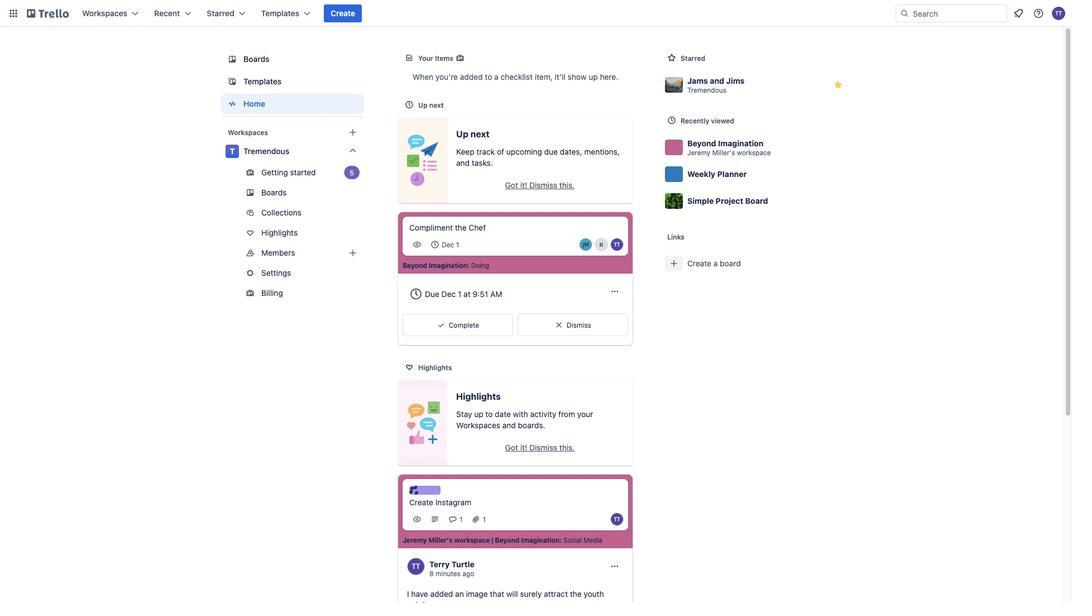 Task type: vqa. For each thing, say whether or not it's contained in the screenshot.
2nd Starred Icon from the bottom
no



Task type: locate. For each thing, give the bounding box(es) containing it.
1 horizontal spatial up next
[[456, 129, 490, 139]]

0 horizontal spatial a
[[494, 72, 499, 82]]

media
[[584, 536, 602, 544]]

0 vertical spatial tremendous
[[688, 86, 727, 94]]

1 horizontal spatial imagination
[[521, 536, 560, 544]]

weekly planner
[[688, 170, 747, 179]]

boards link up collections link
[[221, 184, 364, 202]]

search image
[[901, 9, 909, 18]]

highlights link
[[221, 224, 364, 242]]

1 down instagram
[[460, 516, 463, 524]]

2 it! from the top
[[521, 443, 527, 453]]

0 vertical spatial jeremy
[[688, 149, 711, 157]]

imagination for beyond imagination : doing
[[429, 261, 467, 269]]

1
[[456, 241, 459, 249], [458, 289, 462, 298], [460, 516, 463, 524], [483, 516, 486, 524]]

got for highlights
[[505, 443, 518, 453]]

1 got it! dismiss this. from the top
[[505, 181, 575, 190]]

track
[[477, 147, 495, 156]]

settings
[[261, 268, 291, 278]]

2 horizontal spatial highlights
[[456, 391, 501, 402]]

board image
[[226, 53, 239, 66]]

tremendous down jams
[[688, 86, 727, 94]]

0 horizontal spatial :
[[467, 261, 470, 269]]

this.
[[560, 181, 575, 190], [560, 443, 575, 453]]

when you're added to a checklist item, it'll show up here.
[[413, 72, 619, 82]]

imagination down dec 1
[[429, 261, 467, 269]]

1 horizontal spatial a
[[714, 259, 718, 268]]

0 horizontal spatial beyond
[[403, 261, 427, 269]]

: left social
[[560, 536, 562, 544]]

1 horizontal spatial beyond imagination link
[[495, 536, 560, 545]]

beyond for beyond imagination : doing
[[403, 261, 427, 269]]

to left date on the bottom of the page
[[486, 410, 493, 419]]

turtle
[[452, 560, 475, 569]]

jeremy
[[688, 149, 711, 157], [403, 536, 427, 544]]

1 horizontal spatial workspace
[[737, 149, 771, 157]]

at
[[464, 289, 471, 298]]

miller's up weekly planner
[[713, 149, 735, 157]]

1 vertical spatial to
[[486, 410, 493, 419]]

0 vertical spatial beyond
[[688, 139, 717, 148]]

due dec 1 at 9:51 am
[[425, 289, 502, 298]]

1 horizontal spatial the
[[570, 590, 582, 599]]

highlights up members
[[261, 228, 298, 237]]

create for create
[[331, 9, 355, 18]]

0 vertical spatial workspaces
[[82, 9, 127, 18]]

the left chef
[[455, 223, 467, 232]]

up next
[[418, 101, 444, 109], [456, 129, 490, 139]]

beyond right | in the left bottom of the page
[[495, 536, 520, 544]]

beyond imagination link right | in the left bottom of the page
[[495, 536, 560, 545]]

dec down compliment the chef
[[442, 241, 454, 249]]

activity
[[530, 410, 557, 419]]

back to home image
[[27, 4, 69, 22]]

0 horizontal spatial up
[[474, 410, 484, 419]]

1 vertical spatial this.
[[560, 443, 575, 453]]

it! down boards.
[[521, 443, 527, 453]]

this. down dates,
[[560, 181, 575, 190]]

added for you're
[[460, 72, 483, 82]]

1 horizontal spatial miller's
[[713, 149, 735, 157]]

0 horizontal spatial up next
[[418, 101, 444, 109]]

it'll
[[555, 72, 566, 82]]

added right "you're"
[[460, 72, 483, 82]]

boards link up templates link
[[221, 49, 364, 69]]

8
[[430, 570, 434, 578]]

1 horizontal spatial jeremy
[[688, 149, 711, 157]]

imagination inside beyond imagination jeremy miller's workspace
[[718, 139, 764, 148]]

links
[[668, 233, 685, 241]]

0 horizontal spatial highlights
[[261, 228, 298, 237]]

starred up jams
[[681, 54, 706, 62]]

1 vertical spatial a
[[714, 259, 718, 268]]

got it! dismiss this. button down boards.
[[456, 439, 624, 457]]

got it! dismiss this. button down keep track of upcoming due dates, mentions, and tasks.
[[456, 177, 624, 194]]

jams and jims tremendous
[[688, 76, 745, 94]]

2 vertical spatial and
[[503, 421, 516, 430]]

1 vertical spatial got it! dismiss this.
[[505, 443, 575, 453]]

up
[[589, 72, 598, 82], [474, 410, 484, 419]]

0 vertical spatial beyond imagination link
[[403, 261, 467, 270]]

got down upcoming
[[505, 181, 518, 190]]

workspace
[[737, 149, 771, 157], [454, 536, 490, 544]]

keep
[[456, 147, 475, 156]]

1 vertical spatial :
[[560, 536, 562, 544]]

it!
[[521, 181, 527, 190], [521, 443, 527, 453]]

imagination left social
[[521, 536, 560, 544]]

0 vertical spatial templates
[[261, 9, 299, 18]]

1 vertical spatial templates
[[244, 77, 282, 86]]

0 vertical spatial boards
[[244, 54, 270, 64]]

0 horizontal spatial added
[[430, 590, 453, 599]]

when
[[413, 72, 434, 82]]

it! down keep track of upcoming due dates, mentions, and tasks.
[[521, 181, 527, 190]]

starred up board image
[[207, 9, 234, 18]]

date
[[495, 410, 511, 419]]

dates,
[[560, 147, 582, 156]]

miller's up terry
[[429, 536, 453, 544]]

doing
[[471, 261, 489, 269]]

boards right board image
[[244, 54, 270, 64]]

a left checklist
[[494, 72, 499, 82]]

1 vertical spatial beyond
[[403, 261, 427, 269]]

got it! dismiss this.
[[505, 181, 575, 190], [505, 443, 575, 453]]

0 vertical spatial up
[[589, 72, 598, 82]]

add image
[[346, 246, 360, 260]]

beyond inside beyond imagination jeremy miller's workspace
[[688, 139, 717, 148]]

0 vertical spatial up
[[418, 101, 428, 109]]

1 horizontal spatial create
[[409, 498, 433, 507]]

1 vertical spatial beyond imagination link
[[495, 536, 560, 545]]

miller's
[[713, 149, 735, 157], [429, 536, 453, 544]]

up down when
[[418, 101, 428, 109]]

added inside the i have added an image that will surely attract the youth vote!
[[430, 590, 453, 599]]

0 vertical spatial starred
[[207, 9, 234, 18]]

0 horizontal spatial up
[[418, 101, 428, 109]]

dismiss for highlights
[[530, 443, 558, 453]]

got it! dismiss this. for highlights
[[505, 443, 575, 453]]

board
[[746, 196, 768, 206]]

and
[[710, 76, 725, 85], [456, 158, 470, 168], [503, 421, 516, 430]]

1 vertical spatial imagination
[[429, 261, 467, 269]]

dec right due
[[442, 289, 456, 298]]

1 vertical spatial added
[[430, 590, 453, 599]]

1 vertical spatial workspace
[[454, 536, 490, 544]]

next
[[429, 101, 444, 109], [471, 129, 490, 139]]

up
[[418, 101, 428, 109], [456, 129, 469, 139]]

boards
[[244, 54, 270, 64], [261, 188, 287, 197]]

this. down from at the right bottom
[[560, 443, 575, 453]]

0 horizontal spatial tremendous
[[244, 147, 290, 156]]

jims
[[727, 76, 745, 85]]

templates right starred popup button
[[261, 9, 299, 18]]

1 vertical spatial highlights
[[418, 364, 452, 372]]

0 horizontal spatial workspaces
[[82, 9, 127, 18]]

1 horizontal spatial up
[[589, 72, 598, 82]]

2 horizontal spatial and
[[710, 76, 725, 85]]

and down date on the bottom of the page
[[503, 421, 516, 430]]

2 horizontal spatial imagination
[[718, 139, 764, 148]]

dec
[[442, 241, 454, 249], [442, 289, 456, 298]]

0 vertical spatial this.
[[560, 181, 575, 190]]

collections link
[[221, 204, 364, 222]]

create for create a board
[[688, 259, 712, 268]]

beyond imagination link down dec 1
[[403, 261, 467, 270]]

1 horizontal spatial added
[[460, 72, 483, 82]]

got it! dismiss this. down boards.
[[505, 443, 575, 453]]

next up track
[[471, 129, 490, 139]]

added
[[460, 72, 483, 82], [430, 590, 453, 599]]

0 vertical spatial the
[[455, 223, 467, 232]]

color: purple, title: none image
[[409, 486, 441, 495]]

0 horizontal spatial imagination
[[429, 261, 467, 269]]

highlights down complete "button"
[[418, 364, 452, 372]]

settings link
[[221, 264, 364, 282]]

workspace left | in the left bottom of the page
[[454, 536, 490, 544]]

0 vertical spatial got it! dismiss this.
[[505, 181, 575, 190]]

jeremy down create instagram
[[403, 536, 427, 544]]

beyond up due
[[403, 261, 427, 269]]

imagination for beyond imagination jeremy miller's workspace
[[718, 139, 764, 148]]

terry turtle 8 minutes ago
[[430, 560, 475, 578]]

up up keep
[[456, 129, 469, 139]]

stay
[[456, 410, 472, 419]]

workspace up weekly planner link
[[737, 149, 771, 157]]

beyond imagination link
[[403, 261, 467, 270], [495, 536, 560, 545]]

2 vertical spatial create
[[409, 498, 433, 507]]

2 vertical spatial dismiss
[[530, 443, 558, 453]]

workspaces
[[82, 9, 127, 18], [228, 128, 268, 136], [456, 421, 501, 430]]

templates
[[261, 9, 299, 18], [244, 77, 282, 86]]

the
[[455, 223, 467, 232], [570, 590, 582, 599]]

and left jims
[[710, 76, 725, 85]]

1 vertical spatial up next
[[456, 129, 490, 139]]

checklist
[[501, 72, 533, 82]]

templates up home
[[244, 77, 282, 86]]

added for have
[[430, 590, 453, 599]]

home image
[[226, 97, 239, 111]]

2 vertical spatial beyond
[[495, 536, 520, 544]]

primary element
[[0, 0, 1073, 27]]

to left checklist
[[485, 72, 492, 82]]

up inside stay up to date with activity from your workspaces and boards.
[[474, 410, 484, 419]]

1 vertical spatial the
[[570, 590, 582, 599]]

imagination down viewed
[[718, 139, 764, 148]]

beyond
[[688, 139, 717, 148], [403, 261, 427, 269], [495, 536, 520, 544]]

0 vertical spatial next
[[429, 101, 444, 109]]

of
[[497, 147, 504, 156]]

ago
[[463, 570, 474, 578]]

got it! dismiss this. for up next
[[505, 181, 575, 190]]

boards link
[[221, 49, 364, 69], [221, 184, 364, 202]]

2 horizontal spatial create
[[688, 259, 712, 268]]

the left youth
[[570, 590, 582, 599]]

0 vertical spatial it!
[[521, 181, 527, 190]]

up next up keep
[[456, 129, 490, 139]]

0 vertical spatial up next
[[418, 101, 444, 109]]

up right stay
[[474, 410, 484, 419]]

create a workspace image
[[346, 126, 360, 139]]

beyond down recently viewed
[[688, 139, 717, 148]]

2 this. from the top
[[560, 443, 575, 453]]

this. for highlights
[[560, 443, 575, 453]]

2 got it! dismiss this. button from the top
[[456, 439, 624, 457]]

1 horizontal spatial :
[[560, 536, 562, 544]]

1 vertical spatial boards
[[261, 188, 287, 197]]

0 vertical spatial boards link
[[221, 49, 364, 69]]

got it! dismiss this. down keep track of upcoming due dates, mentions, and tasks.
[[505, 181, 575, 190]]

1 vertical spatial got
[[505, 443, 518, 453]]

1 got from the top
[[505, 181, 518, 190]]

mentions,
[[585, 147, 620, 156]]

templates button
[[255, 4, 317, 22]]

1 horizontal spatial and
[[503, 421, 516, 430]]

got down boards.
[[505, 443, 518, 453]]

1 vertical spatial jeremy
[[403, 536, 427, 544]]

recently
[[681, 117, 710, 125]]

create
[[331, 9, 355, 18], [688, 259, 712, 268], [409, 498, 433, 507]]

and inside stay up to date with activity from your workspaces and boards.
[[503, 421, 516, 430]]

create for create instagram
[[409, 498, 433, 507]]

added left an
[[430, 590, 453, 599]]

0 horizontal spatial create
[[331, 9, 355, 18]]

1 vertical spatial miller's
[[429, 536, 453, 544]]

1 vertical spatial dismiss
[[567, 321, 592, 329]]

forward image
[[362, 166, 375, 179]]

collections
[[261, 208, 302, 217]]

workspaces inside popup button
[[82, 9, 127, 18]]

: left doing
[[467, 261, 470, 269]]

to
[[485, 72, 492, 82], [486, 410, 493, 419]]

2 got it! dismiss this. from the top
[[505, 443, 575, 453]]

jeremy up the weekly
[[688, 149, 711, 157]]

complete
[[449, 321, 479, 329]]

up next down when
[[418, 101, 444, 109]]

1 it! from the top
[[521, 181, 527, 190]]

1 horizontal spatial highlights
[[418, 364, 452, 372]]

next down "you're"
[[429, 101, 444, 109]]

jeremy inside beyond imagination jeremy miller's workspace
[[688, 149, 711, 157]]

chef
[[469, 223, 486, 232]]

started
[[290, 168, 316, 177]]

2 horizontal spatial beyond
[[688, 139, 717, 148]]

up left here.
[[589, 72, 598, 82]]

create inside primary element
[[331, 9, 355, 18]]

and inside jams and jims tremendous
[[710, 76, 725, 85]]

compliment
[[409, 223, 453, 232]]

a inside button
[[714, 259, 718, 268]]

tasks.
[[472, 158, 493, 168]]

1 vertical spatial got it! dismiss this. button
[[456, 439, 624, 457]]

9:51
[[473, 289, 488, 298]]

0 vertical spatial miller's
[[713, 149, 735, 157]]

a left board
[[714, 259, 718, 268]]

billing link
[[221, 284, 364, 302]]

0 vertical spatial added
[[460, 72, 483, 82]]

templates inside templates dropdown button
[[261, 9, 299, 18]]

1 horizontal spatial starred
[[681, 54, 706, 62]]

keep track of upcoming due dates, mentions, and tasks.
[[456, 147, 620, 168]]

dismiss for up next
[[530, 181, 558, 190]]

and inside keep track of upcoming due dates, mentions, and tasks.
[[456, 158, 470, 168]]

beyond imagination jeremy miller's workspace
[[688, 139, 771, 157]]

0 vertical spatial dismiss
[[530, 181, 558, 190]]

1 horizontal spatial beyond
[[495, 536, 520, 544]]

1 horizontal spatial tremendous
[[688, 86, 727, 94]]

highlights up stay
[[456, 391, 501, 402]]

1 vertical spatial and
[[456, 158, 470, 168]]

and down keep
[[456, 158, 470, 168]]

boards down the getting
[[261, 188, 287, 197]]

2 got from the top
[[505, 443, 518, 453]]

board
[[720, 259, 741, 268]]

that
[[490, 590, 504, 599]]

it! for highlights
[[521, 443, 527, 453]]

0 vertical spatial got
[[505, 181, 518, 190]]

create a board
[[688, 259, 741, 268]]

1 vertical spatial up
[[456, 129, 469, 139]]

1 left at
[[458, 289, 462, 298]]

dismiss inside "button"
[[567, 321, 592, 329]]

0 vertical spatial a
[[494, 72, 499, 82]]

instagram
[[436, 498, 472, 507]]

:
[[467, 261, 470, 269], [560, 536, 562, 544]]

due
[[425, 289, 440, 298]]

1 this. from the top
[[560, 181, 575, 190]]

highlights
[[261, 228, 298, 237], [418, 364, 452, 372], [456, 391, 501, 402]]

dismiss
[[530, 181, 558, 190], [567, 321, 592, 329], [530, 443, 558, 453]]

open information menu image
[[1033, 8, 1045, 19]]

2 vertical spatial workspaces
[[456, 421, 501, 430]]

0 horizontal spatial starred
[[207, 9, 234, 18]]

0 vertical spatial create
[[331, 9, 355, 18]]

1 vertical spatial create
[[688, 259, 712, 268]]

tremendous up the getting
[[244, 147, 290, 156]]

complete button
[[403, 314, 513, 336]]

1 got it! dismiss this. button from the top
[[456, 177, 624, 194]]

1 vertical spatial up
[[474, 410, 484, 419]]



Task type: describe. For each thing, give the bounding box(es) containing it.
viewed
[[711, 117, 735, 125]]

dismiss button
[[518, 314, 628, 336]]

create button
[[324, 4, 362, 22]]

click to unstar jams and jims. it will be removed from your starred list. image
[[833, 79, 844, 90]]

terry turtle (terryturtle) image
[[1052, 7, 1066, 20]]

simple
[[688, 196, 714, 206]]

got it! dismiss this. button for highlights
[[456, 439, 624, 457]]

1 boards link from the top
[[221, 49, 364, 69]]

t
[[230, 147, 235, 156]]

1 horizontal spatial workspaces
[[228, 128, 268, 136]]

vote!
[[407, 600, 425, 603]]

0 horizontal spatial next
[[429, 101, 444, 109]]

billing
[[261, 289, 283, 298]]

starred inside popup button
[[207, 9, 234, 18]]

0 vertical spatial highlights
[[261, 228, 298, 237]]

show
[[568, 72, 587, 82]]

from
[[559, 410, 575, 419]]

due
[[544, 147, 558, 156]]

boards.
[[518, 421, 545, 430]]

planner
[[718, 170, 747, 179]]

0 vertical spatial to
[[485, 72, 492, 82]]

upcoming
[[507, 147, 542, 156]]

create instagram
[[409, 498, 472, 507]]

beyond imagination : doing
[[403, 261, 489, 269]]

1 vertical spatial dec
[[442, 289, 456, 298]]

starred button
[[200, 4, 252, 22]]

got for up next
[[505, 181, 518, 190]]

your items
[[418, 54, 454, 62]]

attract
[[544, 590, 568, 599]]

2 boards link from the top
[[221, 184, 364, 202]]

here.
[[600, 72, 619, 82]]

workspaces inside stay up to date with activity from your workspaces and boards.
[[456, 421, 501, 430]]

1 vertical spatial tremendous
[[244, 147, 290, 156]]

template board image
[[226, 75, 239, 88]]

am
[[491, 289, 502, 298]]

stay up to date with activity from your workspaces and boards.
[[456, 410, 593, 430]]

0 vertical spatial dec
[[442, 241, 454, 249]]

0 horizontal spatial miller's
[[429, 536, 453, 544]]

weekly planner link
[[661, 161, 852, 188]]

tremendous inside jams and jims tremendous
[[688, 86, 727, 94]]

switch to… image
[[8, 8, 19, 19]]

jeremy miller's workspace | beyond imagination : social media
[[403, 536, 602, 544]]

boards for first boards link from the top of the page
[[244, 54, 270, 64]]

0 horizontal spatial the
[[455, 223, 467, 232]]

simple project board link
[[661, 188, 852, 215]]

an
[[455, 590, 464, 599]]

2 vertical spatial highlights
[[456, 391, 501, 402]]

1 vertical spatial starred
[[681, 54, 706, 62]]

miller's inside beyond imagination jeremy miller's workspace
[[713, 149, 735, 157]]

i have added an image that will surely attract the youth vote!
[[407, 590, 604, 603]]

the inside the i have added an image that will surely attract the youth vote!
[[570, 590, 582, 599]]

you're
[[436, 72, 458, 82]]

1 horizontal spatial up
[[456, 129, 469, 139]]

recent
[[154, 9, 180, 18]]

your
[[418, 54, 433, 62]]

5
[[350, 169, 354, 177]]

0 notifications image
[[1012, 7, 1026, 20]]

0 horizontal spatial beyond imagination link
[[403, 261, 467, 270]]

templates link
[[221, 72, 364, 92]]

surely
[[520, 590, 542, 599]]

create a board button
[[661, 250, 852, 277]]

beyond for beyond imagination jeremy miller's workspace
[[688, 139, 717, 148]]

boards for second boards link from the top of the page
[[261, 188, 287, 197]]

project
[[716, 196, 744, 206]]

simple project board
[[688, 196, 768, 206]]

getting
[[261, 168, 288, 177]]

0 horizontal spatial workspace
[[454, 536, 490, 544]]

it! for up next
[[521, 181, 527, 190]]

workspaces button
[[75, 4, 145, 22]]

got it! dismiss this. button for up next
[[456, 177, 624, 194]]

your
[[578, 410, 593, 419]]

recently viewed
[[681, 117, 735, 125]]

members link
[[221, 244, 364, 262]]

image
[[466, 590, 488, 599]]

r
[[600, 241, 604, 248]]

Search field
[[909, 5, 1007, 22]]

members
[[261, 248, 295, 258]]

have
[[411, 590, 428, 599]]

item,
[[535, 72, 553, 82]]

this. for up next
[[560, 181, 575, 190]]

to inside stay up to date with activity from your workspaces and boards.
[[486, 410, 493, 419]]

workspace inside beyond imagination jeremy miller's workspace
[[737, 149, 771, 157]]

templates inside templates link
[[244, 77, 282, 86]]

terry
[[430, 560, 450, 569]]

weekly
[[688, 170, 716, 179]]

compliment the chef
[[409, 223, 486, 232]]

i
[[407, 590, 409, 599]]

1 up jeremy miller's workspace | beyond imagination : social media
[[483, 516, 486, 524]]

minutes
[[436, 570, 461, 578]]

|
[[492, 536, 494, 544]]

1 down compliment the chef
[[456, 241, 459, 249]]

home link
[[221, 94, 364, 114]]

getting started
[[261, 168, 316, 177]]

jams
[[688, 76, 708, 85]]

youth
[[584, 590, 604, 599]]

will
[[507, 590, 518, 599]]

home
[[244, 99, 265, 108]]

recent button
[[148, 4, 198, 22]]

1 vertical spatial next
[[471, 129, 490, 139]]

with
[[513, 410, 528, 419]]

social
[[564, 536, 582, 544]]



